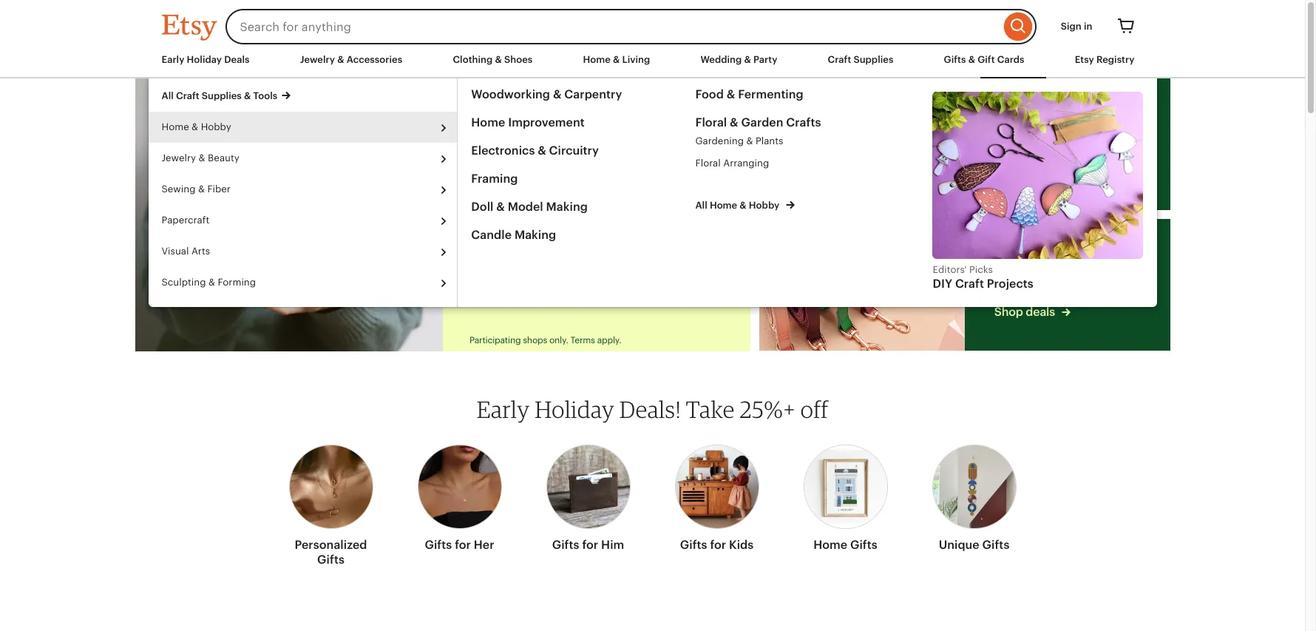 Task type: vqa. For each thing, say whether or not it's contained in the screenshot.
'get'
no



Task type: describe. For each thing, give the bounding box(es) containing it.
clothing & shoes menu item
[[453, 54, 533, 65]]

menu bar containing early holiday deals
[[162, 53, 1144, 78]]

unique gifts
[[939, 538, 1010, 552]]

a personalized ornament commemorating a child's first holiday featuring ornate lettering and subtle patterns. image
[[135, 78, 443, 351]]

gifts for her
[[425, 538, 495, 552]]

& for doll & model making
[[497, 200, 505, 214]]

sculpting
[[162, 277, 206, 288]]

gifts inside menu bar
[[944, 54, 967, 65]]

holiday for deals!
[[535, 395, 615, 423]]

electronics
[[472, 144, 535, 158]]

deals are here!
[[470, 160, 648, 186]]

early for early holiday deals
[[162, 54, 185, 65]]

25%+ off
[[470, 195, 650, 239]]

jewelry & accessories
[[300, 54, 403, 65]]

clothing & shoes
[[453, 54, 533, 65]]

gifts & gift cards
[[944, 54, 1025, 65]]

all craft supplies & tools link
[[162, 83, 457, 103]]

sign in
[[1061, 21, 1093, 32]]

take
[[686, 395, 735, 423]]

home gifts link
[[804, 436, 888, 559]]

electronics & circuitry
[[472, 144, 599, 158]]

wedding & party link
[[701, 53, 778, 67]]

for inside brighten spirits for under $20!
[[1122, 109, 1145, 129]]

jewelry & beauty menu item
[[148, 143, 457, 174]]

sign in banner
[[135, 0, 1171, 53]]

crafts
[[787, 115, 821, 129]]

fiber
[[207, 183, 231, 195]]

garden
[[742, 115, 784, 129]]

to
[[1021, 278, 1038, 298]]

kids
[[729, 538, 754, 552]]

clothing
[[453, 54, 493, 65]]

menu containing all craft supplies & tools
[[148, 83, 457, 298]]

up to shop deals
[[995, 278, 1058, 319]]

none search field inside sign in banner
[[225, 9, 1037, 44]]

home & living link
[[583, 53, 650, 67]]

clothing & shoes link
[[453, 53, 533, 67]]

sewing & fiber
[[162, 183, 231, 195]]

early holiday deals! take 25%+ off
[[477, 395, 829, 423]]

home improvement link
[[472, 115, 696, 130]]

& for sewing & fiber
[[198, 183, 205, 195]]

floral arranging link
[[696, 152, 920, 175]]

& for home & living
[[613, 54, 620, 65]]

fermenting
[[738, 87, 804, 101]]

visual arts
[[162, 246, 210, 257]]

gifts for him
[[552, 538, 625, 552]]

floral arranging
[[696, 158, 770, 169]]

etsy
[[1075, 54, 1095, 65]]

home gifts
[[814, 538, 878, 552]]

a festive scene featuring a candle shown with a holiday message and colorfully illustrated trees on its label. image
[[760, 78, 965, 210]]

food & fermenting
[[696, 87, 804, 101]]

gardening & plants link
[[696, 130, 920, 152]]

visual
[[162, 246, 189, 257]]

& for home & hobby
[[192, 121, 198, 132]]

diy
[[933, 277, 953, 291]]

shops
[[523, 335, 547, 345]]

personalized gifts
[[295, 538, 367, 567]]

all home & hobby
[[696, 200, 782, 211]]

sewing & fiber menu item
[[148, 174, 457, 205]]

gift
[[978, 54, 995, 65]]

Search for anything text field
[[225, 9, 1001, 44]]

early holiday deals
[[162, 54, 250, 65]]

woodworking & carpentry
[[472, 87, 622, 101]]

doll & model making
[[472, 200, 588, 214]]

craft supplies menu item
[[828, 54, 894, 65]]

editors'
[[933, 264, 967, 275]]

papercraft menu item
[[148, 205, 457, 236]]

& for electronics & circuitry
[[538, 144, 547, 158]]

for for gifts for kids
[[711, 538, 727, 552]]

gardening
[[696, 135, 744, 146]]

home for home gifts
[[814, 538, 848, 552]]

tools
[[253, 90, 278, 101]]

hobby inside menu item
[[201, 121, 231, 132]]

craft inside "link"
[[828, 54, 852, 65]]

model
[[508, 200, 544, 214]]

all for all craft supplies & tools
[[162, 90, 174, 101]]

for for gifts for her
[[455, 538, 471, 552]]

food
[[696, 87, 724, 101]]

accessories
[[347, 54, 403, 65]]

sculpting & forming menu item
[[148, 267, 457, 298]]

for for gifts for him
[[582, 538, 599, 552]]

& for clothing & shoes
[[495, 54, 502, 65]]

gifts for kids link
[[675, 436, 759, 559]]

cards
[[998, 54, 1025, 65]]

papercraft
[[162, 215, 210, 226]]

0 vertical spatial making
[[546, 200, 588, 214]]

participating
[[470, 335, 521, 345]]

candle making
[[472, 228, 556, 242]]

all craft supplies & tools
[[162, 90, 278, 101]]

registry
[[1097, 54, 1135, 65]]

sign
[[1061, 21, 1082, 32]]

shoes
[[504, 54, 533, 65]]

up
[[995, 278, 1017, 298]]

candle
[[472, 228, 512, 242]]

circuitry
[[549, 144, 599, 158]]

holiday for deals
[[187, 54, 222, 65]]

a collection of multi-colored dog leashes with rose gold latches, which can be customized with a pet name. image
[[760, 219, 965, 351]]

framing
[[472, 172, 518, 186]]

jewelry & accessories menu item
[[300, 54, 403, 65]]

floral for floral & garden crafts
[[696, 115, 727, 129]]

personalized gifts link
[[289, 436, 373, 573]]

terms apply.
[[571, 335, 622, 345]]

spirits
[[1067, 109, 1117, 129]]

sculpting & forming
[[162, 277, 256, 288]]

in
[[1084, 21, 1093, 32]]

projects
[[987, 277, 1034, 291]]



Task type: locate. For each thing, give the bounding box(es) containing it.
1 horizontal spatial craft
[[828, 54, 852, 65]]

holiday down only.
[[535, 395, 615, 423]]

arranging
[[724, 158, 770, 169]]

hobby down arranging
[[749, 200, 780, 211]]

& left plants
[[747, 135, 753, 146]]

jewelry & accessories link
[[300, 53, 403, 67]]

personalized for gifts
[[295, 538, 367, 552]]

home
[[583, 54, 611, 65], [472, 115, 505, 129], [162, 121, 189, 132], [710, 200, 738, 211], [814, 538, 848, 552]]

0 horizontal spatial hobby
[[201, 121, 231, 132]]

0 vertical spatial jewelry
[[300, 54, 335, 65]]

& inside menu item
[[199, 152, 205, 163]]

0 vertical spatial craft
[[828, 54, 852, 65]]

& down arranging
[[740, 200, 747, 211]]

him
[[601, 538, 625, 552]]

for left kids
[[711, 538, 727, 552]]

visual arts menu item
[[148, 236, 457, 267]]

framing link
[[472, 172, 696, 186]]

None search field
[[225, 9, 1037, 44]]

all inside menu
[[162, 90, 174, 101]]

& left tools
[[244, 90, 251, 101]]

1 vertical spatial all
[[696, 200, 708, 211]]

2 vertical spatial early
[[477, 395, 530, 423]]

& up gardening & plants
[[730, 115, 739, 129]]

25%+
[[740, 395, 796, 423]]

& for gifts & gift cards
[[969, 54, 976, 65]]

off
[[801, 395, 829, 423]]

& left shoes
[[495, 54, 502, 65]]

deals!
[[620, 395, 681, 423]]

craft up home & hobby
[[176, 90, 200, 101]]

brighten
[[991, 109, 1062, 129]]

craft
[[828, 54, 852, 65], [176, 90, 200, 101], [956, 277, 985, 291]]

0 vertical spatial holiday
[[187, 54, 222, 65]]

gifts for kids
[[680, 538, 754, 552]]

1 vertical spatial jewelry
[[162, 152, 196, 163]]

& left fiber
[[198, 183, 205, 195]]

doll & model making link
[[472, 200, 696, 215]]

& right "food" in the top of the page
[[727, 87, 736, 101]]

craft supplies link
[[828, 53, 894, 67]]

jewelry for jewelry & accessories
[[300, 54, 335, 65]]

improvement
[[508, 115, 585, 129]]

& for food & fermenting
[[727, 87, 736, 101]]

1 vertical spatial making
[[515, 228, 556, 242]]

party
[[754, 54, 778, 65]]

home for home & living
[[583, 54, 611, 65]]

jewelry inside menu item
[[162, 152, 196, 163]]

gardening & plants
[[696, 135, 784, 146]]

home & hobby menu item
[[148, 112, 457, 143]]

menu
[[148, 83, 457, 298]]

brighten spirits for under $20!
[[991, 109, 1145, 159]]

all for all home & hobby
[[696, 200, 708, 211]]

holiday inside menu bar
[[187, 54, 222, 65]]

doll
[[472, 200, 494, 214]]

1 horizontal spatial personalized
[[995, 250, 1100, 269]]

early inside early holiday deals are here!
[[470, 132, 524, 159]]

2 floral from the top
[[696, 158, 721, 169]]

floral down the gardening
[[696, 158, 721, 169]]

craft supplies
[[828, 54, 894, 65]]

sign in button
[[1050, 13, 1104, 40]]

holiday for deals are here!
[[530, 132, 614, 159]]

deals
[[1026, 305, 1056, 319]]

editors' picks diy craft projects
[[933, 264, 1034, 291]]

living
[[622, 54, 650, 65]]

early for early holiday deals are here!
[[470, 132, 524, 159]]

1 horizontal spatial jewelry
[[300, 54, 335, 65]]

unique gifts link
[[932, 436, 1017, 559]]

for left her
[[455, 538, 471, 552]]

early up the "framing"
[[470, 132, 524, 159]]

1 vertical spatial hobby
[[749, 200, 780, 211]]

& up deals are here!
[[538, 144, 547, 158]]

gifts
[[1104, 250, 1141, 269]]

& up improvement
[[553, 87, 562, 101]]

1 vertical spatial supplies
[[202, 90, 242, 101]]

etsy registry link
[[1075, 53, 1135, 67]]

menu bar
[[162, 53, 1144, 78]]

her
[[474, 538, 495, 552]]

unique
[[939, 538, 980, 552]]

0 horizontal spatial supplies
[[202, 90, 242, 101]]

candle making link
[[472, 228, 696, 243]]

2 vertical spatial craft
[[956, 277, 985, 291]]

all up home & hobby
[[162, 90, 174, 101]]

jewelry up "all craft supplies & tools" link
[[300, 54, 335, 65]]

craft inside menu
[[176, 90, 200, 101]]

floral & garden crafts link
[[696, 115, 920, 130]]

hobby
[[201, 121, 231, 132], [749, 200, 780, 211]]

gifts for her link
[[418, 436, 502, 559]]

arts
[[192, 246, 210, 257]]

making
[[546, 200, 588, 214], [515, 228, 556, 242]]

gifts & gift cards link
[[944, 53, 1025, 67]]

all down floral arranging
[[696, 200, 708, 211]]

making down doll & model making
[[515, 228, 556, 242]]

jewelry for jewelry & beauty
[[162, 152, 196, 163]]

0 vertical spatial floral
[[696, 115, 727, 129]]

personalized for gifts
[[995, 250, 1100, 269]]

gifts & gift cards menu item
[[944, 54, 1025, 65]]

& up jewelry & beauty
[[192, 121, 198, 132]]

wedding & party menu item
[[701, 54, 778, 65]]

sewing
[[162, 183, 196, 195]]

0 horizontal spatial craft
[[176, 90, 200, 101]]

home & living
[[583, 54, 650, 65]]

holiday down home improvement link
[[530, 132, 614, 159]]

food & fermenting link
[[696, 87, 920, 102]]

1 horizontal spatial hobby
[[749, 200, 780, 211]]

1 vertical spatial holiday
[[530, 132, 614, 159]]

1 horizontal spatial supplies
[[854, 54, 894, 65]]

personalized gifts
[[995, 250, 1141, 269]]

& left accessories
[[337, 54, 344, 65]]

supplies inside "link"
[[854, 54, 894, 65]]

gifts inside personalized gifts
[[317, 553, 345, 567]]

& left living
[[613, 54, 620, 65]]

woodworking & carpentry link
[[472, 87, 696, 102]]

floral
[[696, 115, 727, 129], [696, 158, 721, 169]]

0 vertical spatial supplies
[[854, 54, 894, 65]]

1 floral from the top
[[696, 115, 727, 129]]

home for home improvement
[[472, 115, 505, 129]]

jewelry & beauty
[[162, 152, 240, 163]]

all home & hobby link
[[696, 188, 920, 212]]

1 horizontal spatial all
[[696, 200, 708, 211]]

0 vertical spatial personalized
[[995, 250, 1100, 269]]

making down framing link
[[546, 200, 588, 214]]

& for floral & garden crafts
[[730, 115, 739, 129]]

only.
[[550, 335, 569, 345]]

picks
[[970, 264, 993, 275]]

holiday
[[187, 54, 222, 65], [530, 132, 614, 159], [535, 395, 615, 423]]

1 vertical spatial craft
[[176, 90, 200, 101]]

&
[[337, 54, 344, 65], [495, 54, 502, 65], [613, 54, 620, 65], [745, 54, 751, 65], [969, 54, 976, 65], [553, 87, 562, 101], [727, 87, 736, 101], [244, 90, 251, 101], [730, 115, 739, 129], [192, 121, 198, 132], [747, 135, 753, 146], [538, 144, 547, 158], [199, 152, 205, 163], [198, 183, 205, 195], [497, 200, 505, 214], [740, 200, 747, 211], [209, 277, 215, 288]]

early down "participating"
[[477, 395, 530, 423]]

carpentry
[[565, 87, 622, 101]]

craft up food & fermenting link
[[828, 54, 852, 65]]

for right spirits
[[1122, 109, 1145, 129]]

deals
[[224, 54, 250, 65]]

0 vertical spatial all
[[162, 90, 174, 101]]

holiday inside early holiday deals are here!
[[530, 132, 614, 159]]

& left party
[[745, 54, 751, 65]]

& left beauty
[[199, 152, 205, 163]]

home improvement
[[472, 115, 585, 129]]

& for woodworking & carpentry
[[553, 87, 562, 101]]

early up the all craft supplies & tools
[[162, 54, 185, 65]]

all
[[162, 90, 174, 101], [696, 200, 708, 211]]

0 vertical spatial hobby
[[201, 121, 231, 132]]

shop deals link
[[995, 304, 1141, 321]]

shop
[[995, 305, 1024, 319]]

& for gardening & plants
[[747, 135, 753, 146]]

2 vertical spatial holiday
[[535, 395, 615, 423]]

home for home & hobby
[[162, 121, 189, 132]]

0 vertical spatial early
[[162, 54, 185, 65]]

& left forming
[[209, 277, 215, 288]]

woodworking
[[472, 87, 550, 101]]

wedding & party
[[701, 54, 778, 65]]

& for wedding & party
[[745, 54, 751, 65]]

jewelry inside menu bar
[[300, 54, 335, 65]]

floral & garden crafts
[[696, 115, 821, 129]]

& right doll
[[497, 200, 505, 214]]

craft inside editors' picks diy craft projects
[[956, 277, 985, 291]]

supplies inside menu
[[202, 90, 242, 101]]

craft down picks
[[956, 277, 985, 291]]

plants
[[756, 135, 784, 146]]

1 vertical spatial early
[[470, 132, 524, 159]]

home & living menu item
[[583, 54, 650, 65]]

early for early holiday deals! take 25%+ off
[[477, 395, 530, 423]]

participating shops only. terms apply.
[[470, 335, 622, 345]]

0 horizontal spatial personalized
[[295, 538, 367, 552]]

hobby down the all craft supplies & tools
[[201, 121, 231, 132]]

holiday left deals
[[187, 54, 222, 65]]

supplies
[[854, 54, 894, 65], [202, 90, 242, 101]]

floral up the gardening
[[696, 115, 727, 129]]

& for jewelry & accessories
[[337, 54, 344, 65]]

home inside menu item
[[162, 121, 189, 132]]

wedding
[[701, 54, 742, 65]]

floral for floral arranging
[[696, 158, 721, 169]]

for left him
[[582, 538, 599, 552]]

early
[[162, 54, 185, 65], [470, 132, 524, 159], [477, 395, 530, 423]]

early holiday deals are here!
[[470, 132, 648, 186]]

1 vertical spatial personalized
[[295, 538, 367, 552]]

2 horizontal spatial craft
[[956, 277, 985, 291]]

0 horizontal spatial jewelry
[[162, 152, 196, 163]]

& for sculpting & forming
[[209, 277, 215, 288]]

& left gift
[[969, 54, 976, 65]]

jewelry up sewing on the left of the page
[[162, 152, 196, 163]]

& for jewelry & beauty
[[199, 152, 205, 163]]

0 horizontal spatial all
[[162, 90, 174, 101]]

1 vertical spatial floral
[[696, 158, 721, 169]]

forming
[[218, 277, 256, 288]]

early holiday deals link
[[162, 53, 250, 67]]



